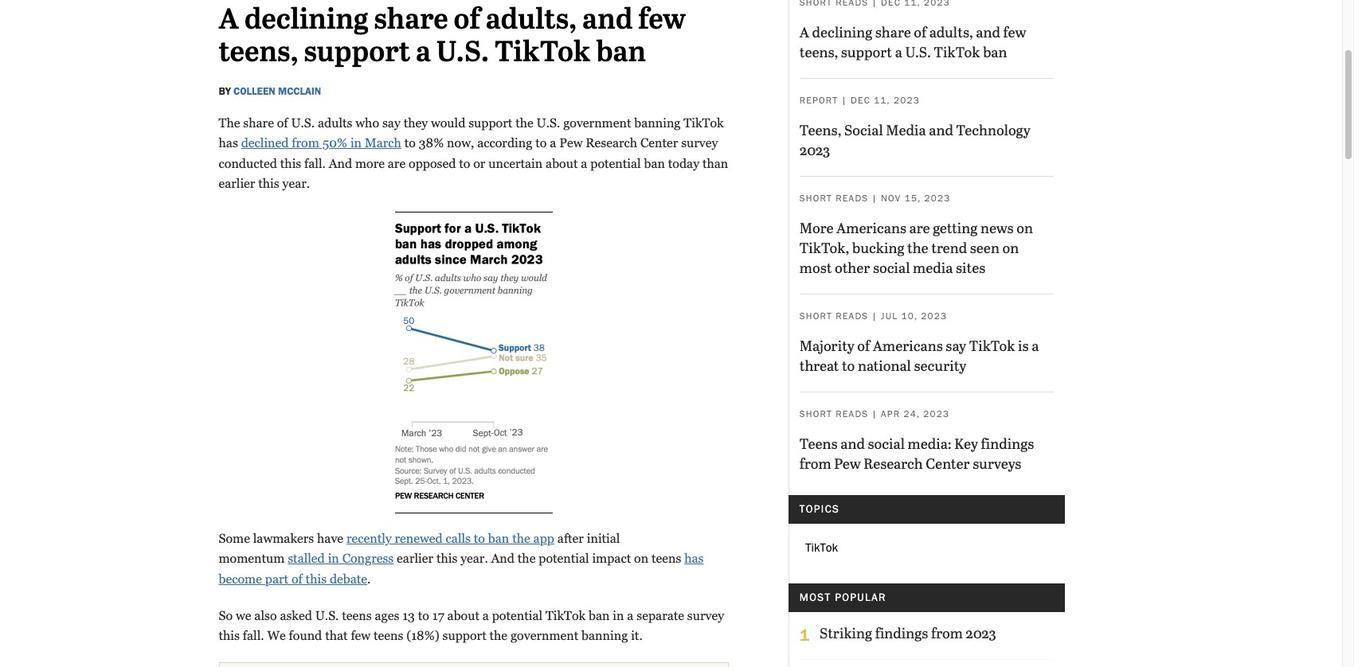 Task type: locate. For each thing, give the bounding box(es) containing it.
0 vertical spatial say
[[382, 115, 401, 130]]

on right news
[[1017, 218, 1034, 238]]

u.s. up the would
[[437, 37, 489, 69]]

conducted
[[219, 156, 277, 171]]

to inside majority of americans say tiktok is a threat to national security
[[842, 356, 855, 376]]

2 vertical spatial potential
[[492, 609, 543, 624]]

reads left the jul
[[836, 311, 869, 322]]

research inside to 38% now, according to a pew research center survey conducted this fall. and more are opposed to or uncertain about a potential ban today than earlier this year.
[[586, 136, 638, 151]]

about right uncertain
[[546, 156, 578, 171]]

pew inside teens and social media: key findings from pew research center surveys
[[834, 454, 861, 474]]

0 vertical spatial year.
[[283, 176, 310, 191]]

1 horizontal spatial fall.
[[305, 156, 326, 171]]

government inside the so we also asked u.s. teens ages 13 to 17 about a potential tiktok ban in a separate survey this fall. we found that few teens (18%) support the government banning it.
[[511, 629, 579, 644]]

short up majority
[[800, 311, 833, 322]]

to left 17 at the left bottom of page
[[418, 609, 429, 624]]

1 vertical spatial earlier
[[397, 552, 434, 567]]

fall.
[[305, 156, 326, 171], [243, 629, 264, 644]]

support inside the share of u.s. adults who say they would support the u.s. government banning tiktok has
[[469, 115, 513, 130]]

1 horizontal spatial year.
[[461, 552, 488, 567]]

pew right according
[[560, 136, 583, 151]]

declining up mcclain in the top of the page
[[244, 5, 369, 37]]

media:
[[908, 434, 952, 454]]

short for teens and social media: key findings from pew research center surveys
[[800, 409, 833, 420]]

findings inside teens and social media: key findings from pew research center surveys
[[981, 434, 1035, 454]]

tiktok inside the so we also asked u.s. teens ages 13 to 17 about a potential tiktok ban in a separate survey this fall. we found that few teens (18%) support the government banning it.
[[546, 609, 586, 624]]

short up more
[[800, 193, 833, 204]]

2 horizontal spatial in
[[613, 609, 624, 624]]

0 vertical spatial social
[[873, 258, 910, 278]]

research inside teens and social media: key findings from pew research center surveys
[[864, 454, 923, 474]]

so
[[219, 609, 233, 624]]

calls
[[446, 531, 471, 547]]

on right seen
[[1003, 238, 1019, 258]]

short reads | jul 10, 2023
[[800, 311, 948, 322]]

2023
[[894, 95, 920, 106], [800, 140, 831, 160], [925, 193, 951, 204], [921, 311, 948, 322], [924, 409, 950, 420], [966, 623, 997, 643]]

this down stalled
[[306, 572, 327, 587]]

findings right key
[[981, 434, 1035, 454]]

americans inside more americans are getting news on tiktok, bucking the trend seen on most other social media sites
[[837, 218, 907, 238]]

stalled in congress link
[[288, 552, 394, 567]]

1 horizontal spatial say
[[946, 336, 967, 356]]

fall. inside to 38% now, according to a pew research center survey conducted this fall. and more are opposed to or uncertain about a potential ban today than earlier this year.
[[305, 156, 326, 171]]

from
[[292, 136, 319, 151], [800, 454, 832, 474], [932, 623, 963, 643]]

0 horizontal spatial teens,
[[219, 37, 299, 69]]

by
[[219, 85, 231, 97]]

more
[[800, 218, 834, 238]]

year.
[[283, 176, 310, 191], [461, 552, 488, 567]]

0 vertical spatial about
[[546, 156, 578, 171]]

1 vertical spatial short
[[800, 311, 833, 322]]

0 horizontal spatial few
[[351, 629, 371, 644]]

0 horizontal spatial fall.
[[243, 629, 264, 644]]

americans down the short reads | nov 15, 2023
[[837, 218, 907, 238]]

1 vertical spatial potential
[[539, 552, 589, 567]]

2 vertical spatial in
[[613, 609, 624, 624]]

1 horizontal spatial from
[[800, 454, 832, 474]]

1 vertical spatial banning
[[582, 629, 628, 644]]

0 vertical spatial findings
[[981, 434, 1035, 454]]

is
[[1019, 336, 1029, 356]]

findings
[[981, 434, 1035, 454], [876, 623, 929, 643]]

banning up today
[[635, 115, 681, 130]]

teens right impact
[[652, 552, 682, 567]]

reads left nov
[[836, 193, 869, 204]]

| for and
[[872, 409, 878, 420]]

fall. down declined from 50% in march in the left of the page
[[305, 156, 326, 171]]

more
[[355, 156, 385, 171]]

on
[[1017, 218, 1034, 238], [1003, 238, 1019, 258], [634, 552, 649, 567]]

to right threat
[[842, 356, 855, 376]]

uncertain
[[489, 156, 543, 171]]

1 horizontal spatial are
[[910, 218, 930, 238]]

adults,
[[486, 5, 577, 37], [930, 22, 974, 42]]

1 vertical spatial are
[[910, 218, 930, 238]]

the left app on the bottom left
[[513, 531, 531, 547]]

debate
[[330, 572, 367, 587]]

1 vertical spatial fall.
[[243, 629, 264, 644]]

0 vertical spatial survey
[[681, 136, 718, 151]]

the
[[516, 115, 534, 130], [908, 238, 929, 258], [513, 531, 531, 547], [518, 552, 536, 567], [490, 629, 508, 644]]

1 horizontal spatial findings
[[981, 434, 1035, 454]]

fall. down we
[[243, 629, 264, 644]]

the right "(18%)"
[[490, 629, 508, 644]]

of inside the share of u.s. adults who say they would support the u.s. government banning tiktok has
[[277, 115, 288, 130]]

march
[[365, 136, 402, 151]]

a up they
[[416, 37, 431, 69]]

2 vertical spatial from
[[932, 623, 963, 643]]

teens down the ages
[[374, 629, 404, 644]]

| left apr
[[872, 409, 878, 420]]

1 reads from the top
[[836, 193, 869, 204]]

0 horizontal spatial in
[[328, 552, 339, 567]]

1 horizontal spatial center
[[926, 454, 970, 474]]

in left separate
[[613, 609, 624, 624]]

0 vertical spatial americans
[[837, 218, 907, 238]]

1 horizontal spatial has
[[685, 552, 704, 567]]

reads
[[836, 193, 869, 204], [836, 311, 869, 322], [836, 409, 869, 420]]

teens
[[652, 552, 682, 567], [342, 609, 372, 624], [374, 629, 404, 644]]

0 vertical spatial banning
[[635, 115, 681, 130]]

we
[[236, 609, 251, 624]]

1 horizontal spatial about
[[546, 156, 578, 171]]

center left the surveys
[[926, 454, 970, 474]]

reads left apr
[[836, 409, 869, 420]]

a
[[219, 5, 239, 37], [800, 22, 810, 42]]

0 vertical spatial research
[[586, 136, 638, 151]]

this down conducted on the top left of the page
[[258, 176, 279, 191]]

about inside the so we also asked u.s. teens ages 13 to 17 about a potential tiktok ban in a separate survey this fall. we found that few teens (18%) support the government banning it.
[[448, 609, 480, 624]]

1 horizontal spatial and
[[491, 552, 515, 567]]

1 horizontal spatial a declining share of adults, and few teens, support a u.s. tiktok ban
[[800, 22, 1027, 62]]

teens and social media: key findings from pew research center surveys link
[[800, 434, 1035, 474]]

0 vertical spatial from
[[292, 136, 319, 151]]

1 vertical spatial has
[[685, 552, 704, 567]]

the down app on the bottom left
[[518, 552, 536, 567]]

1 vertical spatial reads
[[836, 311, 869, 322]]

say up march
[[382, 115, 401, 130]]

a right uncertain
[[581, 156, 588, 171]]

1 horizontal spatial research
[[864, 454, 923, 474]]

| left dec
[[842, 95, 848, 106]]

would
[[431, 115, 466, 130]]

2 reads from the top
[[836, 311, 869, 322]]

share inside the share of u.s. adults who say they would support the u.s. government banning tiktok has
[[243, 115, 274, 130]]

say left the is
[[946, 336, 967, 356]]

teens and social media: key findings from pew research center surveys
[[800, 434, 1035, 474]]

0 horizontal spatial and
[[329, 156, 352, 171]]

findings down popular
[[876, 623, 929, 643]]

americans down 10, at the top
[[873, 336, 943, 356]]

now,
[[447, 136, 474, 151]]

2023 inside striking findings from 2023 link
[[966, 623, 997, 643]]

0 horizontal spatial earlier
[[219, 176, 255, 191]]

tiktok inside tiktok link
[[806, 541, 838, 556]]

1 horizontal spatial a
[[800, 22, 810, 42]]

0 vertical spatial reads
[[836, 193, 869, 204]]

0 vertical spatial are
[[388, 156, 406, 171]]

pew inside to 38% now, according to a pew research center survey conducted this fall. and more are opposed to or uncertain about a potential ban today than earlier this year.
[[560, 136, 583, 151]]

potential left today
[[591, 156, 641, 171]]

are down 15,
[[910, 218, 930, 238]]

0 horizontal spatial has
[[219, 136, 238, 151]]

to 38% now, according to a pew research center survey conducted this fall. and more are opposed to or uncertain about a potential ban today than earlier this year.
[[219, 136, 729, 191]]

banning left it.
[[582, 629, 628, 644]]

0 horizontal spatial about
[[448, 609, 480, 624]]

survey right separate
[[688, 609, 724, 624]]

1 vertical spatial americans
[[873, 336, 943, 356]]

mcclain
[[278, 85, 321, 97]]

1 horizontal spatial pew
[[834, 454, 861, 474]]

u.s.
[[437, 37, 489, 69], [906, 42, 932, 62], [291, 115, 315, 130], [537, 115, 560, 130], [315, 609, 339, 624]]

0 vertical spatial short
[[800, 193, 833, 204]]

this down "so"
[[219, 629, 240, 644]]

a
[[416, 37, 431, 69], [896, 42, 903, 62], [550, 136, 557, 151], [581, 156, 588, 171], [1032, 336, 1040, 356], [483, 609, 489, 624], [627, 609, 634, 624]]

government
[[564, 115, 631, 130], [511, 629, 579, 644]]

getting
[[933, 218, 978, 238]]

a declining share of adults, and few teens, support a u.s. tiktok ban link
[[800, 22, 1027, 62]]

dec
[[851, 95, 871, 106]]

are inside to 38% now, according to a pew research center survey conducted this fall. and more are opposed to or uncertain about a potential ban today than earlier this year.
[[388, 156, 406, 171]]

0 vertical spatial has
[[219, 136, 238, 151]]

1 horizontal spatial teens
[[374, 629, 404, 644]]

this inside has become part of this debate
[[306, 572, 327, 587]]

a up report
[[800, 22, 810, 42]]

tiktok inside the share of u.s. adults who say they would support the u.s. government banning tiktok has
[[684, 115, 724, 130]]

1 vertical spatial findings
[[876, 623, 929, 643]]

0 vertical spatial fall.
[[305, 156, 326, 171]]

1 vertical spatial research
[[864, 454, 923, 474]]

share
[[374, 5, 448, 37], [876, 22, 911, 42], [243, 115, 274, 130]]

0 horizontal spatial share
[[243, 115, 274, 130]]

declined from 50% in march link
[[241, 136, 402, 151]]

declined
[[241, 136, 289, 151]]

1 vertical spatial government
[[511, 629, 579, 644]]

news
[[981, 218, 1014, 238]]

center
[[641, 136, 678, 151], [926, 454, 970, 474]]

social down apr
[[868, 434, 905, 454]]

the inside the so we also asked u.s. teens ages 13 to 17 about a potential tiktok ban in a separate survey this fall. we found that few teens (18%) support the government banning it.
[[490, 629, 508, 644]]

in down "have"
[[328, 552, 339, 567]]

.
[[367, 572, 371, 587]]

1 vertical spatial from
[[800, 454, 832, 474]]

a right according
[[550, 136, 557, 151]]

1 vertical spatial year.
[[461, 552, 488, 567]]

a up the by
[[219, 5, 239, 37]]

surveys
[[973, 454, 1022, 474]]

1 short from the top
[[800, 193, 833, 204]]

of inside has become part of this debate
[[292, 572, 303, 587]]

2 vertical spatial reads
[[836, 409, 869, 420]]

2 horizontal spatial from
[[932, 623, 963, 643]]

are down march
[[388, 156, 406, 171]]

year. down calls
[[461, 552, 488, 567]]

0 vertical spatial pew
[[560, 136, 583, 151]]

0 horizontal spatial year.
[[283, 176, 310, 191]]

potential down after
[[539, 552, 589, 567]]

few
[[639, 5, 686, 37], [1004, 22, 1027, 42], [351, 629, 371, 644]]

1
[[800, 625, 810, 645]]

1 vertical spatial center
[[926, 454, 970, 474]]

0 horizontal spatial center
[[641, 136, 678, 151]]

research
[[586, 136, 638, 151], [864, 454, 923, 474]]

ages
[[375, 609, 400, 624]]

after initial momentum
[[219, 531, 620, 567]]

1 vertical spatial social
[[868, 434, 905, 454]]

short up teens
[[800, 409, 833, 420]]

0 vertical spatial and
[[329, 156, 352, 171]]

center inside teens and social media: key findings from pew research center surveys
[[926, 454, 970, 474]]

in right "50%"
[[351, 136, 362, 151]]

pew
[[560, 136, 583, 151], [834, 454, 861, 474]]

| left nov
[[872, 193, 878, 204]]

to up uncertain
[[536, 136, 547, 151]]

a line chart showing that support for a u.s. tiktok ban has dropped since march 2023. image
[[394, 210, 553, 516]]

potential down stalled in congress earlier this year. and the potential impact on teens
[[492, 609, 543, 624]]

the left 'trend'
[[908, 238, 929, 258]]

1 horizontal spatial teens,
[[800, 42, 839, 62]]

the up according
[[516, 115, 534, 130]]

we
[[267, 629, 286, 644]]

and
[[583, 5, 633, 37], [976, 22, 1001, 42], [929, 120, 954, 140], [841, 434, 865, 454]]

banning
[[635, 115, 681, 130], [582, 629, 628, 644]]

0 horizontal spatial say
[[382, 115, 401, 130]]

earlier down renewed
[[397, 552, 434, 567]]

banning inside the so we also asked u.s. teens ages 13 to 17 about a potential tiktok ban in a separate survey this fall. we found that few teens (18%) support the government banning it.
[[582, 629, 628, 644]]

reads for and
[[836, 409, 869, 420]]

1 vertical spatial say
[[946, 336, 967, 356]]

teens, up report
[[800, 42, 839, 62]]

americans inside majority of americans say tiktok is a threat to national security
[[873, 336, 943, 356]]

support down 17 at the left bottom of page
[[443, 629, 487, 644]]

0 horizontal spatial findings
[[876, 623, 929, 643]]

0 vertical spatial earlier
[[219, 176, 255, 191]]

1 vertical spatial survey
[[688, 609, 724, 624]]

found
[[289, 629, 322, 644]]

say inside majority of americans say tiktok is a threat to national security
[[946, 336, 967, 356]]

survey up "than"
[[681, 136, 718, 151]]

sites
[[956, 258, 986, 278]]

earlier inside to 38% now, according to a pew research center survey conducted this fall. and more are opposed to or uncertain about a potential ban today than earlier this year.
[[219, 176, 255, 191]]

a up it.
[[627, 609, 634, 624]]

survey inside the so we also asked u.s. teens ages 13 to 17 about a potential tiktok ban in a separate survey this fall. we found that few teens (18%) support the government banning it.
[[688, 609, 724, 624]]

initial
[[587, 531, 620, 547]]

threat
[[800, 356, 839, 376]]

about inside to 38% now, according to a pew research center survey conducted this fall. and more are opposed to or uncertain about a potential ban today than earlier this year.
[[546, 156, 578, 171]]

1 vertical spatial in
[[328, 552, 339, 567]]

teens, up the colleen
[[219, 37, 299, 69]]

0 horizontal spatial a declining share of adults, and few teens, support a u.s. tiktok ban
[[219, 5, 686, 69]]

| for of
[[872, 311, 878, 322]]

has inside the share of u.s. adults who say they would support the u.s. government banning tiktok has
[[219, 136, 238, 151]]

1 horizontal spatial banning
[[635, 115, 681, 130]]

a right 17 at the left bottom of page
[[483, 609, 489, 624]]

2 vertical spatial short
[[800, 409, 833, 420]]

to down they
[[405, 136, 416, 151]]

about right 17 at the left bottom of page
[[448, 609, 480, 624]]

0 vertical spatial in
[[351, 136, 362, 151]]

| left the jul
[[872, 311, 878, 322]]

1 horizontal spatial in
[[351, 136, 362, 151]]

0 horizontal spatial teens
[[342, 609, 372, 624]]

declining up "report | dec 11, 2023"
[[813, 22, 873, 42]]

americans
[[837, 218, 907, 238], [873, 336, 943, 356]]

striking findings from 2023 link
[[820, 623, 997, 648]]

impact
[[592, 552, 631, 567]]

3 reads from the top
[[836, 409, 869, 420]]

and
[[329, 156, 352, 171], [491, 552, 515, 567]]

0 horizontal spatial pew
[[560, 136, 583, 151]]

year. down declined from 50% in march in the left of the page
[[283, 176, 310, 191]]

about
[[546, 156, 578, 171], [448, 609, 480, 624]]

2 short from the top
[[800, 311, 833, 322]]

earlier down conducted on the top left of the page
[[219, 176, 255, 191]]

year. inside to 38% now, according to a pew research center survey conducted this fall. and more are opposed to or uncertain about a potential ban today than earlier this year.
[[283, 176, 310, 191]]

1 vertical spatial and
[[491, 552, 515, 567]]

and inside to 38% now, according to a pew research center survey conducted this fall. and more are opposed to or uncertain about a potential ban today than earlier this year.
[[329, 156, 352, 171]]

say
[[382, 115, 401, 130], [946, 336, 967, 356]]

0 horizontal spatial research
[[586, 136, 638, 151]]

0 horizontal spatial declining
[[244, 5, 369, 37]]

this inside the so we also asked u.s. teens ages 13 to 17 about a potential tiktok ban in a separate survey this fall. we found that few teens (18%) support the government banning it.
[[219, 629, 240, 644]]

0 horizontal spatial from
[[292, 136, 319, 151]]

0 vertical spatial potential
[[591, 156, 641, 171]]

survey
[[681, 136, 718, 151], [688, 609, 724, 624]]

0 vertical spatial center
[[641, 136, 678, 151]]

3 short from the top
[[800, 409, 833, 420]]

this
[[280, 156, 301, 171], [258, 176, 279, 191], [437, 552, 458, 567], [306, 572, 327, 587], [219, 629, 240, 644]]

are
[[388, 156, 406, 171], [910, 218, 930, 238]]

this down declined
[[280, 156, 301, 171]]

center up today
[[641, 136, 678, 151]]

of inside majority of americans say tiktok is a threat to national security
[[858, 336, 870, 356]]

a right the is
[[1032, 336, 1040, 356]]

social
[[873, 258, 910, 278], [868, 434, 905, 454]]

support up according
[[469, 115, 513, 130]]

fall. inside the so we also asked u.s. teens ages 13 to 17 about a potential tiktok ban in a separate survey this fall. we found that few teens (18%) support the government banning it.
[[243, 629, 264, 644]]

1 vertical spatial about
[[448, 609, 480, 624]]

0 vertical spatial government
[[564, 115, 631, 130]]

short for majority of americans say tiktok is a threat to national security
[[800, 311, 833, 322]]

ban inside "a declining share of adults, and few teens, support a u.s. tiktok ban" link
[[983, 42, 1008, 62]]

0 horizontal spatial are
[[388, 156, 406, 171]]

u.s. up that
[[315, 609, 339, 624]]

who
[[356, 115, 379, 130]]

and inside teens and social media: key findings from pew research center surveys
[[841, 434, 865, 454]]

teens up that
[[342, 609, 372, 624]]

social right other
[[873, 258, 910, 278]]

2 horizontal spatial teens
[[652, 552, 682, 567]]

pew up topics
[[834, 454, 861, 474]]

50%
[[322, 136, 347, 151]]



Task type: describe. For each thing, give the bounding box(es) containing it.
so we also asked u.s. teens ages 13 to 17 about a potential tiktok ban in a separate survey this fall. we found that few teens (18%) support the government banning it.
[[219, 609, 724, 644]]

part
[[265, 572, 289, 587]]

survey inside to 38% now, according to a pew research center survey conducted this fall. and more are opposed to or uncertain about a potential ban today than earlier this year.
[[681, 136, 718, 151]]

opposed
[[409, 156, 456, 171]]

trend
[[932, 238, 968, 258]]

ban inside to 38% now, according to a pew research center survey conducted this fall. and more are opposed to or uncertain about a potential ban today than earlier this year.
[[644, 156, 665, 171]]

majority
[[800, 336, 855, 356]]

2023 inside teens, social media and technology 2023
[[800, 140, 831, 160]]

teens, social media and technology 2023
[[800, 120, 1031, 160]]

media
[[886, 120, 927, 140]]

has become part of this debate link
[[219, 552, 704, 587]]

short reads | apr 24, 2023
[[800, 409, 950, 420]]

teens
[[800, 434, 838, 454]]

24,
[[904, 409, 921, 420]]

10,
[[902, 311, 918, 322]]

recently renewed calls to ban the app link
[[347, 531, 555, 547]]

from inside teens and social media: key findings from pew research center surveys
[[800, 454, 832, 474]]

renewed
[[395, 531, 443, 547]]

seen
[[970, 238, 1000, 258]]

by colleen mcclain
[[219, 85, 321, 97]]

tiktok link
[[800, 536, 1054, 562]]

striking findings from 2023
[[820, 623, 997, 643]]

that
[[325, 629, 348, 644]]

they
[[404, 115, 428, 130]]

ban inside the so we also asked u.s. teens ages 13 to 17 about a potential tiktok ban in a separate survey this fall. we found that few teens (18%) support the government banning it.
[[589, 609, 610, 624]]

report
[[800, 95, 839, 106]]

apr
[[881, 409, 901, 420]]

than
[[703, 156, 729, 171]]

and inside teens, social media and technology 2023
[[929, 120, 954, 140]]

stalled in congress earlier this year. and the potential impact on teens
[[288, 552, 685, 567]]

on right impact
[[634, 552, 649, 567]]

11,
[[874, 95, 891, 106]]

become
[[219, 572, 262, 587]]

| for americans
[[872, 193, 878, 204]]

colleen
[[233, 85, 276, 97]]

nov
[[881, 193, 902, 204]]

lawmakers
[[253, 531, 314, 547]]

some lawmakers have recently renewed calls to ban the app
[[219, 531, 555, 547]]

0 vertical spatial teens
[[652, 552, 682, 567]]

reads for americans
[[836, 193, 869, 204]]

has inside has become part of this debate
[[685, 552, 704, 567]]

reads for of
[[836, 311, 869, 322]]

or
[[474, 156, 486, 171]]

support inside the so we also asked u.s. teens ages 13 to 17 about a potential tiktok ban in a separate survey this fall. we found that few teens (18%) support the government banning it.
[[443, 629, 487, 644]]

the inside more americans are getting news on tiktok, bucking the trend seen on most other social media sites
[[908, 238, 929, 258]]

few inside the so we also asked u.s. teens ages 13 to 17 about a potential tiktok ban in a separate survey this fall. we found that few teens (18%) support the government banning it.
[[351, 629, 371, 644]]

majority of americans say tiktok is a threat to national security
[[800, 336, 1040, 376]]

more americans are getting news on tiktok, bucking the trend seen on most other social media sites
[[800, 218, 1034, 278]]

key
[[955, 434, 979, 454]]

a up "report | dec 11, 2023"
[[896, 42, 903, 62]]

1 vertical spatial teens
[[342, 609, 372, 624]]

2 horizontal spatial share
[[876, 22, 911, 42]]

report | dec 11, 2023
[[800, 95, 920, 106]]

government inside the share of u.s. adults who say they would support the u.s. government banning tiktok has
[[564, 115, 631, 130]]

majority of americans say tiktok is a threat to national security link
[[800, 336, 1040, 376]]

a inside majority of americans say tiktok is a threat to national security
[[1032, 336, 1040, 356]]

have
[[317, 531, 344, 547]]

this down recently renewed calls to ban the app link
[[437, 552, 458, 567]]

most popular
[[800, 591, 887, 604]]

13
[[403, 609, 415, 624]]

media
[[913, 258, 953, 278]]

teens, inside "a declining share of adults, and few teens, support a u.s. tiktok ban" link
[[800, 42, 839, 62]]

u.s. up uncertain
[[537, 115, 560, 130]]

38%
[[419, 136, 444, 151]]

more americans are getting news on tiktok, bucking the trend seen on most other social media sites link
[[800, 218, 1034, 278]]

0 horizontal spatial adults,
[[486, 5, 577, 37]]

momentum
[[219, 552, 285, 567]]

today
[[668, 156, 700, 171]]

topics
[[800, 503, 840, 516]]

short for more americans are getting news on tiktok, bucking the trend seen on most other social media sites
[[800, 193, 833, 204]]

center inside to 38% now, according to a pew research center survey conducted this fall. and more are opposed to or uncertain about a potential ban today than earlier this year.
[[641, 136, 678, 151]]

striking
[[820, 623, 873, 643]]

security
[[914, 356, 967, 376]]

national
[[858, 356, 912, 376]]

social inside teens and social media: key findings from pew research center surveys
[[868, 434, 905, 454]]

most
[[800, 591, 832, 604]]

tiktok,
[[800, 238, 850, 258]]

say inside the share of u.s. adults who say they would support the u.s. government banning tiktok has
[[382, 115, 401, 130]]

to right calls
[[474, 531, 485, 547]]

support up dec
[[841, 42, 893, 62]]

declined from 50% in march
[[241, 136, 402, 151]]

banning inside the share of u.s. adults who say they would support the u.s. government banning tiktok has
[[635, 115, 681, 130]]

the inside the share of u.s. adults who say they would support the u.s. government banning tiktok has
[[516, 115, 534, 130]]

17
[[433, 609, 444, 624]]

also
[[254, 609, 277, 624]]

popular
[[835, 591, 887, 604]]

app
[[534, 531, 555, 547]]

1 horizontal spatial declining
[[813, 22, 873, 42]]

tiktok inside majority of americans say tiktok is a threat to national security
[[970, 336, 1016, 356]]

1 horizontal spatial share
[[374, 5, 448, 37]]

2 horizontal spatial few
[[1004, 22, 1027, 42]]

recently
[[347, 531, 392, 547]]

support up mcclain in the top of the page
[[304, 37, 411, 69]]

after
[[558, 531, 584, 547]]

the
[[219, 115, 240, 130]]

tiktok inside "a declining share of adults, and few teens, support a u.s. tiktok ban" link
[[934, 42, 981, 62]]

it.
[[631, 629, 643, 644]]

other
[[835, 258, 871, 278]]

to inside the so we also asked u.s. teens ages 13 to 17 about a potential tiktok ban in a separate survey this fall. we found that few teens (18%) support the government banning it.
[[418, 609, 429, 624]]

congress
[[342, 552, 394, 567]]

social inside more americans are getting news on tiktok, bucking the trend seen on most other social media sites
[[873, 258, 910, 278]]

0 horizontal spatial a
[[219, 5, 239, 37]]

adults
[[318, 115, 353, 130]]

potential inside the so we also asked u.s. teens ages 13 to 17 about a potential tiktok ban in a separate survey this fall. we found that few teens (18%) support the government banning it.
[[492, 609, 543, 624]]

stalled
[[288, 552, 325, 567]]

1 horizontal spatial earlier
[[397, 552, 434, 567]]

bucking
[[853, 238, 905, 258]]

u.s. up "report | dec 11, 2023"
[[906, 42, 932, 62]]

1 horizontal spatial few
[[639, 5, 686, 37]]

u.s. up 'declined from 50% in march' link
[[291, 115, 315, 130]]

asked
[[280, 609, 312, 624]]

colleen mcclain link
[[233, 85, 321, 97]]

15,
[[905, 193, 922, 204]]

the share of u.s. adults who say they would support the u.s. government banning tiktok has
[[219, 115, 724, 151]]

most
[[800, 258, 832, 278]]

teens, social media and technology 2023 link
[[800, 120, 1031, 160]]

jul
[[881, 311, 898, 322]]

1 horizontal spatial adults,
[[930, 22, 974, 42]]

2 vertical spatial teens
[[374, 629, 404, 644]]

to left or
[[459, 156, 470, 171]]

potential inside to 38% now, according to a pew research center survey conducted this fall. and more are opposed to or uncertain about a potential ban today than earlier this year.
[[591, 156, 641, 171]]

are inside more americans are getting news on tiktok, bucking the trend seen on most other social media sites
[[910, 218, 930, 238]]

in inside the so we also asked u.s. teens ages 13 to 17 about a potential tiktok ban in a separate survey this fall. we found that few teens (18%) support the government banning it.
[[613, 609, 624, 624]]

short reads | nov 15, 2023
[[800, 193, 951, 204]]

u.s. inside the so we also asked u.s. teens ages 13 to 17 about a potential tiktok ban in a separate survey this fall. we found that few teens (18%) support the government banning it.
[[315, 609, 339, 624]]



Task type: vqa. For each thing, say whether or not it's contained in the screenshot.


